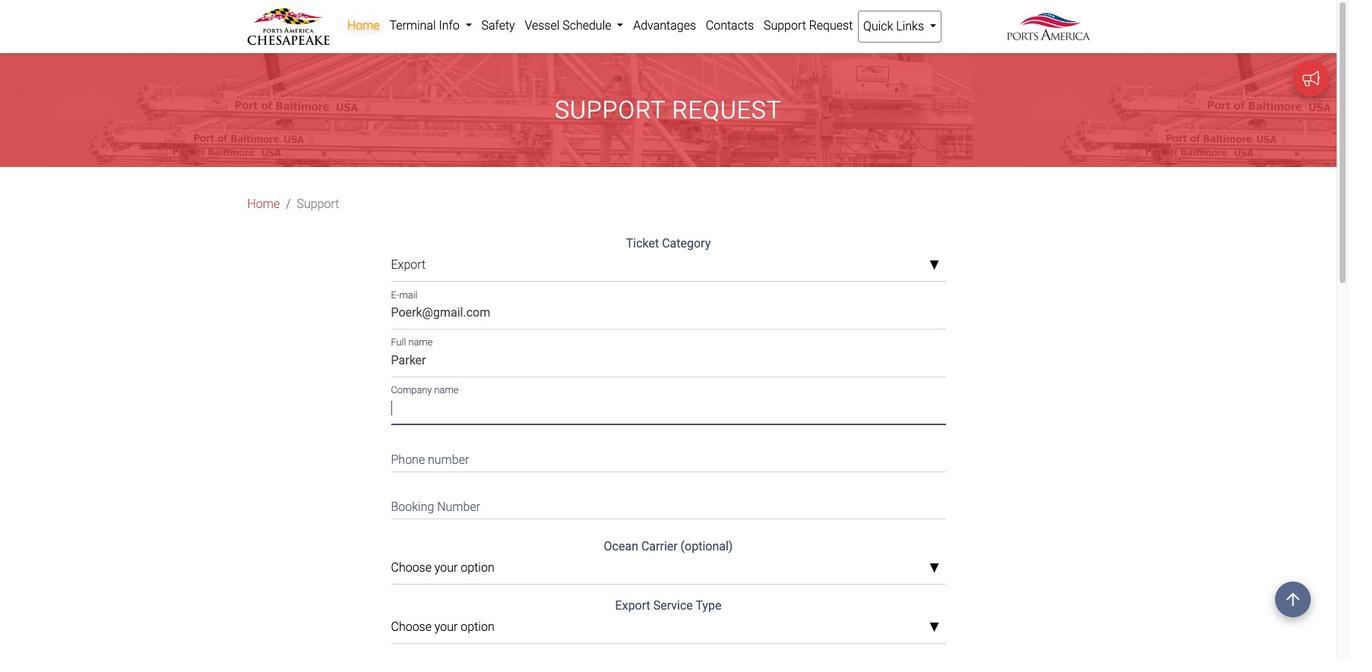 Task type: locate. For each thing, give the bounding box(es) containing it.
vessel schedule
[[525, 18, 615, 33]]

1 vertical spatial name
[[434, 385, 459, 396]]

full name
[[391, 337, 433, 349]]

0 vertical spatial name
[[409, 337, 433, 349]]

go to top image
[[1276, 582, 1311, 618]]

1 ▼ from the top
[[930, 260, 940, 272]]

1 horizontal spatial home link
[[342, 11, 385, 41]]

0 horizontal spatial export
[[391, 258, 426, 272]]

1 vertical spatial home
[[247, 197, 280, 212]]

ocean
[[604, 540, 639, 555]]

request
[[809, 18, 853, 33], [672, 96, 782, 125]]

1 vertical spatial choose
[[391, 621, 432, 635]]

support request inside support request link
[[764, 18, 853, 33]]

0 vertical spatial home
[[347, 18, 380, 33]]

type
[[696, 599, 722, 614]]

0 vertical spatial request
[[809, 18, 853, 33]]

ticket
[[626, 237, 659, 251]]

quick links link
[[858, 11, 942, 43]]

1 vertical spatial support
[[555, 96, 666, 125]]

export up mail
[[391, 258, 426, 272]]

choose
[[391, 561, 432, 576], [391, 621, 432, 635]]

safety
[[482, 18, 515, 33]]

0 vertical spatial option
[[461, 561, 495, 576]]

name
[[409, 337, 433, 349], [434, 385, 459, 396]]

1 horizontal spatial export
[[616, 599, 651, 614]]

company name
[[391, 385, 459, 396]]

support request
[[764, 18, 853, 33], [555, 96, 782, 125]]

choose your option
[[391, 561, 495, 576], [391, 621, 495, 635]]

vessel
[[525, 18, 560, 33]]

1 horizontal spatial request
[[809, 18, 853, 33]]

▼
[[930, 260, 940, 272], [930, 563, 940, 575], [930, 623, 940, 635]]

1 vertical spatial export
[[616, 599, 651, 614]]

0 vertical spatial choose
[[391, 561, 432, 576]]

0 vertical spatial choose your option
[[391, 561, 495, 576]]

ocean carrier (optional)
[[604, 540, 733, 555]]

1 horizontal spatial name
[[434, 385, 459, 396]]

option
[[461, 561, 495, 576], [461, 621, 495, 635]]

2 option from the top
[[461, 621, 495, 635]]

quick links
[[864, 19, 927, 33]]

export left service
[[616, 599, 651, 614]]

0 vertical spatial support
[[764, 18, 806, 33]]

Phone number text field
[[391, 443, 946, 473]]

links
[[897, 19, 924, 33]]

contacts link
[[701, 11, 759, 41]]

1 vertical spatial ▼
[[930, 563, 940, 575]]

support request link
[[759, 11, 858, 41]]

0 vertical spatial your
[[435, 561, 458, 576]]

1 vertical spatial option
[[461, 621, 495, 635]]

ticket category
[[626, 237, 711, 251]]

advantages
[[633, 18, 696, 33]]

0 horizontal spatial home link
[[247, 196, 280, 214]]

1 vertical spatial home link
[[247, 196, 280, 214]]

your
[[435, 561, 458, 576], [435, 621, 458, 635]]

export
[[391, 258, 426, 272], [616, 599, 651, 614]]

2 vertical spatial support
[[297, 197, 339, 212]]

2 vertical spatial ▼
[[930, 623, 940, 635]]

0 horizontal spatial name
[[409, 337, 433, 349]]

1 vertical spatial request
[[672, 96, 782, 125]]

0 vertical spatial support request
[[764, 18, 853, 33]]

name right the company
[[434, 385, 459, 396]]

schedule
[[563, 18, 612, 33]]

home
[[347, 18, 380, 33], [247, 197, 280, 212]]

booking
[[391, 500, 434, 515]]

booking number
[[391, 500, 481, 515]]

0 vertical spatial export
[[391, 258, 426, 272]]

number
[[437, 500, 481, 515]]

0 horizontal spatial home
[[247, 197, 280, 212]]

info
[[439, 18, 460, 33]]

support
[[764, 18, 806, 33], [555, 96, 666, 125], [297, 197, 339, 212]]

1 vertical spatial choose your option
[[391, 621, 495, 635]]

1 choose your option from the top
[[391, 561, 495, 576]]

name right full
[[409, 337, 433, 349]]

0 vertical spatial ▼
[[930, 260, 940, 272]]

1 vertical spatial your
[[435, 621, 458, 635]]

1 horizontal spatial home
[[347, 18, 380, 33]]

home link
[[342, 11, 385, 41], [247, 196, 280, 214]]



Task type: describe. For each thing, give the bounding box(es) containing it.
0 horizontal spatial request
[[672, 96, 782, 125]]

E-mail email field
[[391, 301, 946, 330]]

(optional)
[[681, 540, 733, 555]]

request inside support request link
[[809, 18, 853, 33]]

2 choose from the top
[[391, 621, 432, 635]]

company
[[391, 385, 432, 396]]

full
[[391, 337, 406, 349]]

service
[[654, 599, 693, 614]]

e-mail
[[391, 290, 418, 301]]

Company name text field
[[391, 396, 946, 425]]

home for the leftmost home link
[[247, 197, 280, 212]]

Booking Number text field
[[391, 491, 946, 520]]

2 ▼ from the top
[[930, 563, 940, 575]]

1 your from the top
[[435, 561, 458, 576]]

Full name text field
[[391, 348, 946, 378]]

quick
[[864, 19, 894, 33]]

export for export service type
[[616, 599, 651, 614]]

0 horizontal spatial support
[[297, 197, 339, 212]]

0 vertical spatial home link
[[342, 11, 385, 41]]

carrier
[[642, 540, 678, 555]]

number
[[428, 453, 469, 467]]

export service type
[[616, 599, 722, 614]]

1 choose from the top
[[391, 561, 432, 576]]

1 option from the top
[[461, 561, 495, 576]]

1 horizontal spatial support
[[555, 96, 666, 125]]

phone number
[[391, 453, 469, 467]]

vessel schedule link
[[520, 11, 629, 41]]

1 vertical spatial support request
[[555, 96, 782, 125]]

name for company name
[[434, 385, 459, 396]]

3 ▼ from the top
[[930, 623, 940, 635]]

contacts
[[706, 18, 754, 33]]

phone
[[391, 453, 425, 467]]

e-
[[391, 290, 399, 301]]

terminal info link
[[385, 11, 477, 41]]

terminal info
[[390, 18, 463, 33]]

2 choose your option from the top
[[391, 621, 495, 635]]

export for export
[[391, 258, 426, 272]]

home for topmost home link
[[347, 18, 380, 33]]

safety link
[[477, 11, 520, 41]]

2 horizontal spatial support
[[764, 18, 806, 33]]

name for full name
[[409, 337, 433, 349]]

mail
[[399, 290, 418, 301]]

advantages link
[[629, 11, 701, 41]]

terminal
[[390, 18, 436, 33]]

category
[[662, 237, 711, 251]]

2 your from the top
[[435, 621, 458, 635]]



Task type: vqa. For each thing, say whether or not it's contained in the screenshot.
America
no



